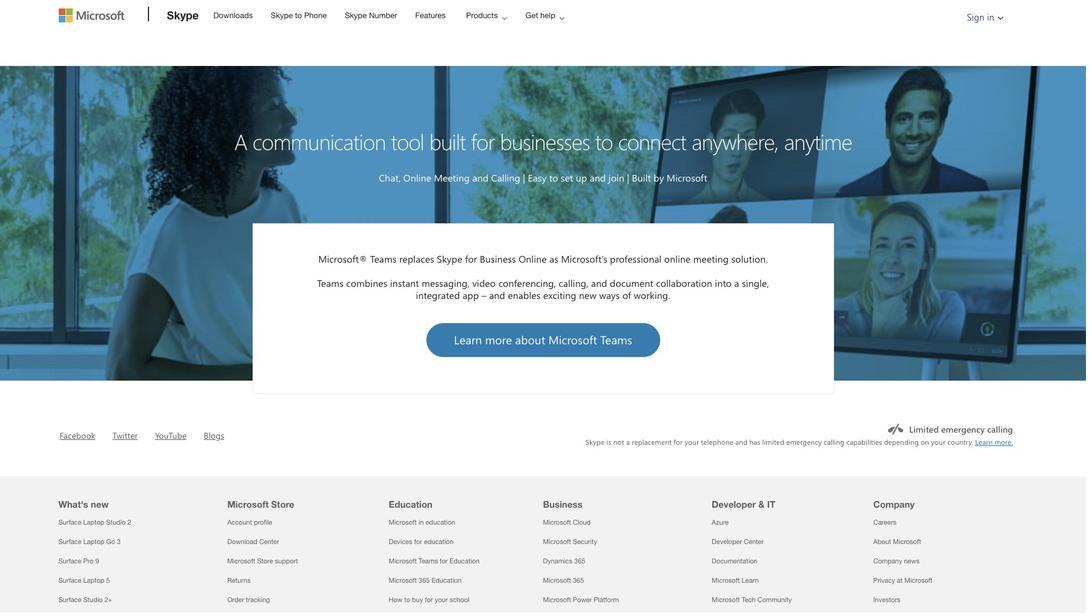 Task type: describe. For each thing, give the bounding box(es) containing it.
what's
[[58, 499, 88, 510]]

surface laptop studio 2 link
[[58, 519, 131, 527]]

for up video
[[465, 252, 477, 265]]

company news
[[873, 558, 920, 565]]

order
[[227, 597, 244, 604]]

meeting
[[693, 252, 729, 265]]

devices
[[389, 539, 412, 546]]

download
[[227, 539, 257, 546]]

store for microsoft store
[[271, 499, 294, 510]]

2 vertical spatial education
[[432, 577, 462, 585]]

dynamics 365
[[543, 558, 585, 565]]

privacy at microsoft link
[[873, 577, 933, 585]]

footer resource links element
[[4, 477, 1082, 614]]

enables
[[508, 289, 541, 301]]

solution.
[[731, 252, 768, 265]]

skype inside limited emergency calling skype is not a replacement for your telephone and has limited emergency calling capabilities depending on your country. learn more.
[[585, 438, 605, 447]]

0 horizontal spatial emergency
[[786, 438, 822, 447]]

learn inside limited emergency calling skype is not a replacement for your telephone and has limited emergency calling capabilities depending on your country. learn more.
[[975, 438, 993, 447]]

in for microsoft
[[419, 519, 424, 527]]

account
[[227, 519, 252, 527]]

skype number link
[[339, 1, 403, 30]]

for right buy
[[425, 597, 433, 604]]

business heading
[[543, 477, 697, 513]]

to left set
[[549, 171, 558, 184]]

developer for developer & it
[[712, 499, 756, 510]]

limited
[[762, 438, 784, 447]]

on
[[921, 438, 929, 447]]

platform
[[594, 597, 619, 604]]

downloads link
[[208, 1, 258, 30]]

microsoft store support
[[227, 558, 298, 565]]

built
[[429, 127, 466, 156]]

what's new heading
[[58, 477, 213, 513]]

skype for skype
[[167, 8, 199, 22]]

1 | from the left
[[523, 171, 525, 184]]

order tracking
[[227, 597, 270, 604]]

anytime
[[784, 127, 852, 156]]

learn inside footer resource links element
[[742, 577, 759, 585]]

2+
[[104, 597, 112, 604]]

surface laptop go 3
[[58, 539, 121, 546]]

education for microsoft in education
[[426, 519, 455, 527]]

limited emergency calling skype is not a replacement for your telephone and has limited emergency calling capabilities depending on your country. learn more.
[[585, 424, 1013, 447]]

video
[[472, 277, 496, 289]]

tech
[[742, 597, 756, 604]]

up
[[576, 171, 587, 184]]

1 vertical spatial studio
[[83, 597, 103, 604]]

for inside limited emergency calling skype is not a replacement for your telephone and has limited emergency calling capabilities depending on your country. learn more.
[[674, 438, 683, 447]]

and right –
[[489, 289, 505, 301]]

microsoft 365 education link
[[389, 577, 462, 585]]

depending
[[884, 438, 919, 447]]

–
[[482, 289, 486, 301]]

privacy
[[873, 577, 895, 585]]

azure
[[712, 519, 729, 527]]

microsoft for microsoft store
[[227, 499, 269, 510]]

surface for surface pro 9
[[58, 558, 81, 565]]

youtube
[[155, 430, 187, 442]]

exciting
[[543, 289, 576, 301]]

developer center link
[[712, 539, 764, 546]]

surface for surface laptop 5
[[58, 577, 81, 585]]

for right built
[[471, 127, 495, 156]]

developer & it
[[712, 499, 775, 510]]

azure link
[[712, 519, 729, 527]]

surface for surface laptop go 3
[[58, 539, 81, 546]]

replaces
[[399, 252, 434, 265]]

skype to phone link
[[265, 1, 332, 30]]

devices for education link
[[389, 539, 454, 546]]

2
[[127, 519, 131, 527]]

products button
[[456, 1, 517, 30]]

surface for surface studio 2+
[[58, 597, 81, 604]]

microsoft for microsoft teams for education
[[389, 558, 417, 565]]

microsoft image
[[58, 8, 124, 22]]

document
[[610, 277, 653, 289]]

microsoft 365 link
[[543, 577, 584, 585]]

collaboration
[[656, 277, 712, 289]]

what's new
[[58, 499, 109, 510]]

for right devices at bottom
[[414, 539, 422, 546]]

0 vertical spatial business
[[480, 252, 516, 265]]

not
[[613, 438, 624, 447]]

teams inside footer resource links element
[[419, 558, 438, 565]]

surface laptop 5 link
[[58, 577, 110, 585]]

developer center
[[712, 539, 764, 546]]

surface laptop go 3 link
[[58, 539, 121, 546]]

power
[[573, 597, 592, 604]]

microsoft learn
[[712, 577, 759, 585]]

facebook
[[60, 430, 95, 442]]

surface for surface laptop studio 2
[[58, 519, 81, 527]]

business inside heading
[[543, 499, 582, 510]]

easy
[[528, 171, 547, 184]]

investors link
[[873, 597, 900, 604]]

microsoft for microsoft 365 education
[[389, 577, 417, 585]]

skype to phone
[[271, 11, 327, 20]]

company heading
[[873, 477, 1020, 513]]

a communication tool built for businesses to connect anywhere, anytime
[[234, 127, 852, 156]]

surface laptop 5
[[58, 577, 110, 585]]

3
[[117, 539, 121, 546]]

number
[[369, 11, 397, 20]]

1 horizontal spatial online
[[519, 252, 547, 265]]

and right up
[[590, 171, 606, 184]]

0 horizontal spatial calling
[[824, 438, 844, 447]]

working.
[[634, 289, 670, 301]]

surface pro 9 link
[[58, 558, 99, 565]]

cloud
[[573, 519, 591, 527]]

new inside heading
[[91, 499, 109, 510]]

store for microsoft store support
[[257, 558, 273, 565]]

anywhere,
[[692, 127, 779, 156]]

sign in link
[[957, 1, 1008, 34]]

microsoft power platform link
[[543, 597, 619, 604]]

1 vertical spatial education
[[450, 558, 480, 565]]

tracking
[[246, 597, 270, 604]]

center for microsoft
[[259, 539, 279, 546]]

skype up "messaging," at top left
[[437, 252, 462, 265]]

in for sign
[[987, 11, 994, 23]]

company for company
[[873, 499, 915, 510]]

skype for skype number
[[345, 11, 367, 20]]

telephone
[[701, 438, 733, 447]]

how to buy for your school
[[389, 597, 469, 604]]

laptop for go
[[83, 539, 104, 546]]

products
[[466, 11, 498, 20]]

about microsoft
[[873, 539, 921, 546]]

2 horizontal spatial your
[[931, 438, 945, 447]]

teams inside teams combines instant messaging, video conferencing, calling, and document collaboration into a single, integrated app – and enables exciting new ways of working.
[[317, 277, 344, 289]]

your inside footer resource links element
[[435, 597, 448, 604]]

microsoft store heading
[[227, 477, 374, 513]]

communication
[[253, 127, 386, 156]]

microsoft for microsoft learn
[[712, 577, 740, 585]]

microsoft power platform
[[543, 597, 619, 604]]

skype number
[[345, 11, 397, 20]]

company news link
[[873, 558, 920, 565]]

calling
[[491, 171, 520, 184]]

company for company news
[[873, 558, 902, 565]]

twitter
[[112, 430, 138, 442]]

365 for business
[[573, 577, 584, 585]]



Task type: vqa. For each thing, say whether or not it's contained in the screenshot.


Task type: locate. For each thing, give the bounding box(es) containing it.
education heading
[[389, 477, 536, 513]]

buy
[[412, 597, 423, 604]]

microsoft for microsoft 365
[[543, 577, 571, 585]]

microsoft up microsoft security 'link'
[[543, 519, 571, 527]]

emergency
[[941, 424, 985, 436], [786, 438, 822, 447]]

meeting
[[434, 171, 470, 184]]

365 down security
[[574, 558, 585, 565]]

2 horizontal spatial learn
[[975, 438, 993, 447]]

for right replacement
[[674, 438, 683, 447]]

teams up combines at left top
[[370, 252, 397, 265]]

1 vertical spatial store
[[257, 558, 273, 565]]

2 vertical spatial laptop
[[83, 577, 104, 585]]

surface down surface laptop 5 link
[[58, 597, 81, 604]]

company inside heading
[[873, 499, 915, 510]]

your left telephone
[[685, 438, 699, 447]]

how to buy for your school link
[[389, 597, 469, 604]]

1 vertical spatial new
[[91, 499, 109, 510]]

surface down what's
[[58, 519, 81, 527]]

microsoft for microsoft store support
[[227, 558, 255, 565]]

microsoft up news on the right bottom
[[893, 539, 921, 546]]

0 vertical spatial emergency
[[941, 424, 985, 436]]

tool
[[391, 127, 424, 156]]

0 horizontal spatial center
[[259, 539, 279, 546]]

microsoft up account profile
[[227, 499, 269, 510]]

businesses
[[500, 127, 590, 156]]

and right calling,
[[591, 277, 607, 289]]

education up the microsoft in education
[[389, 499, 433, 510]]

arrow down image
[[993, 11, 1008, 25]]

community
[[757, 597, 792, 604]]

devices for education
[[389, 539, 454, 546]]

microsoft for microsoft in education
[[389, 519, 417, 527]]

investors
[[873, 597, 900, 604]]

your right on
[[931, 438, 945, 447]]

laptop left the 5
[[83, 577, 104, 585]]

1 vertical spatial company
[[873, 558, 902, 565]]

business up 'microsoft cloud' link
[[543, 499, 582, 510]]

microsoft for microsoft tech community
[[712, 597, 740, 604]]

0 horizontal spatial online
[[403, 171, 431, 184]]

microsoft inside heading
[[227, 499, 269, 510]]

1 laptop from the top
[[83, 519, 104, 527]]

for
[[471, 127, 495, 156], [465, 252, 477, 265], [674, 438, 683, 447], [414, 539, 422, 546], [440, 558, 448, 565], [425, 597, 433, 604]]

microsoft up devices at bottom
[[389, 519, 417, 527]]

professional
[[610, 252, 662, 265]]

features link
[[410, 1, 451, 30]]

microsoft down microsoft learn link
[[712, 597, 740, 604]]

a
[[734, 277, 739, 289], [626, 438, 630, 447]]

microsoft® teams replaces skype for business online as microsoft's professional online meeting solution.
[[318, 252, 768, 265]]

learn left more.
[[975, 438, 993, 447]]

emergency up country.
[[941, 424, 985, 436]]

microsoft right by
[[667, 171, 707, 184]]

ways
[[599, 289, 620, 301]]

studio left "2+"
[[83, 597, 103, 604]]

about microsoft link
[[873, 539, 921, 546]]

as
[[549, 252, 558, 265]]

0 vertical spatial developer
[[712, 499, 756, 510]]

microsoft's
[[561, 252, 607, 265]]

online left as
[[519, 252, 547, 265]]

your left school
[[435, 597, 448, 604]]

messaging,
[[422, 277, 470, 289]]

calling left the capabilities
[[824, 438, 844, 447]]

a right into
[[734, 277, 739, 289]]

teams down ways
[[600, 332, 632, 348]]

online
[[664, 252, 691, 265]]

2 laptop from the top
[[83, 539, 104, 546]]

1 horizontal spatial learn
[[742, 577, 759, 585]]

dynamics
[[543, 558, 572, 565]]

join
[[608, 171, 624, 184]]

education up school
[[450, 558, 480, 565]]

teams
[[370, 252, 397, 265], [317, 277, 344, 289], [600, 332, 632, 348], [419, 558, 438, 565]]

1 vertical spatial in
[[419, 519, 424, 527]]

twitter link
[[112, 430, 138, 442]]

0 vertical spatial calling
[[987, 424, 1013, 436]]

documentation
[[712, 558, 757, 565]]

to
[[295, 11, 302, 20], [595, 127, 613, 156], [549, 171, 558, 184], [404, 597, 410, 604]]

0 horizontal spatial studio
[[83, 597, 103, 604]]

1 horizontal spatial emergency
[[941, 424, 985, 436]]

skype for skype to phone
[[271, 11, 293, 20]]

1 vertical spatial laptop
[[83, 539, 104, 546]]

surface left pro
[[58, 558, 81, 565]]

sign in menu bar
[[59, 0, 1027, 66]]

surface laptop studio 2
[[58, 519, 131, 527]]

0 vertical spatial store
[[271, 499, 294, 510]]

teams combines instant messaging, video conferencing, calling, and document collaboration into a single, integrated app – and enables exciting new ways of working.
[[317, 277, 769, 301]]

microsoft®
[[318, 252, 367, 265]]

2 developer from the top
[[712, 539, 742, 546]]

developer inside heading
[[712, 499, 756, 510]]

surface studio 2+
[[58, 597, 112, 604]]

1 horizontal spatial center
[[744, 539, 764, 546]]

by
[[654, 171, 664, 184]]

single,
[[742, 277, 769, 289]]

4 surface from the top
[[58, 577, 81, 585]]

laptop for studio
[[83, 519, 104, 527]]

download center
[[227, 539, 279, 546]]

microsoft in education
[[389, 519, 455, 527]]

microsoft right about
[[548, 332, 597, 348]]

more
[[485, 332, 512, 348]]

3 surface from the top
[[58, 558, 81, 565]]

careers
[[873, 519, 897, 527]]

in
[[987, 11, 994, 23], [419, 519, 424, 527]]

sign in
[[967, 11, 994, 23]]

teams up microsoft 365 education 'link' at the left bottom of page
[[419, 558, 438, 565]]

skype left "phone"
[[271, 11, 293, 20]]

calling
[[987, 424, 1013, 436], [824, 438, 844, 447]]

emergency right limited
[[786, 438, 822, 447]]

features
[[415, 11, 446, 20]]

teams down microsoft®
[[317, 277, 344, 289]]

new inside teams combines instant messaging, video conferencing, calling, and document collaboration into a single, integrated app – and enables exciting new ways of working.
[[579, 289, 597, 301]]

and inside limited emergency calling skype is not a replacement for your telephone and has limited emergency calling capabilities depending on your country. learn more.
[[735, 438, 747, 447]]

online right chat,
[[403, 171, 431, 184]]

blogs
[[204, 430, 224, 442]]

to left buy
[[404, 597, 410, 604]]

skype left number
[[345, 11, 367, 20]]

microsoft for microsoft security
[[543, 539, 571, 546]]

a inside teams combines instant messaging, video conferencing, calling, and document collaboration into a single, integrated app – and enables exciting new ways of working.
[[734, 277, 739, 289]]

2 company from the top
[[873, 558, 902, 565]]

1 vertical spatial online
[[519, 252, 547, 265]]

1 horizontal spatial calling
[[987, 424, 1013, 436]]

microsoft learn link
[[712, 577, 759, 585]]

0 horizontal spatial business
[[480, 252, 516, 265]]

1 horizontal spatial studio
[[106, 519, 126, 527]]

microsoft down the microsoft 365
[[543, 597, 571, 604]]

1 horizontal spatial business
[[543, 499, 582, 510]]

2 | from the left
[[627, 171, 629, 184]]

store up profile at the bottom of the page
[[271, 499, 294, 510]]

365 up the how to buy for your school
[[419, 577, 430, 585]]

developer for developer center
[[712, 539, 742, 546]]

how
[[389, 597, 402, 604]]

365 up the 'microsoft power platform' on the bottom of the page
[[573, 577, 584, 585]]

0 vertical spatial studio
[[106, 519, 126, 527]]

your
[[685, 438, 699, 447], [931, 438, 945, 447], [435, 597, 448, 604]]

0 vertical spatial new
[[579, 289, 597, 301]]

| left easy
[[523, 171, 525, 184]]

1 horizontal spatial |
[[627, 171, 629, 184]]

1 horizontal spatial a
[[734, 277, 739, 289]]

1 vertical spatial business
[[543, 499, 582, 510]]

| right join
[[627, 171, 629, 184]]

1 vertical spatial learn
[[975, 438, 993, 447]]

center up documentation
[[744, 539, 764, 546]]

online
[[403, 171, 431, 184], [519, 252, 547, 265]]

to up join
[[595, 127, 613, 156]]

store
[[271, 499, 294, 510], [257, 558, 273, 565]]

in up devices for education link
[[419, 519, 424, 527]]

for up microsoft 365 education
[[440, 558, 448, 565]]

365
[[574, 558, 585, 565], [419, 577, 430, 585], [573, 577, 584, 585]]

0 vertical spatial laptop
[[83, 519, 104, 527]]

returns link
[[227, 577, 251, 585]]

store left support
[[257, 558, 273, 565]]

and left calling
[[472, 171, 488, 184]]

developer & it heading
[[712, 477, 859, 513]]

1 vertical spatial calling
[[824, 438, 844, 447]]

in inside menu bar
[[987, 11, 994, 23]]

company
[[873, 499, 915, 510], [873, 558, 902, 565]]

sign
[[967, 11, 985, 23]]

365 for education
[[419, 577, 430, 585]]

1 vertical spatial emergency
[[786, 438, 822, 447]]

0 vertical spatial in
[[987, 11, 994, 23]]

microsoft teams for education
[[389, 558, 480, 565]]

1 surface from the top
[[58, 519, 81, 527]]

microsoft down download
[[227, 558, 255, 565]]

microsoft right at
[[905, 577, 933, 585]]

returns
[[227, 577, 251, 585]]

surface pro 9
[[58, 558, 99, 565]]

a
[[234, 127, 247, 156]]

a inside limited emergency calling skype is not a replacement for your telephone and has limited emergency calling capabilities depending on your country. learn more.
[[626, 438, 630, 447]]

education up microsoft teams for education
[[424, 539, 454, 546]]

0 vertical spatial a
[[734, 277, 739, 289]]

company up privacy
[[873, 558, 902, 565]]

1 company from the top
[[873, 499, 915, 510]]

a right "not"
[[626, 438, 630, 447]]

to inside footer resource links element
[[404, 597, 410, 604]]

skype left is
[[585, 438, 605, 447]]

learn left more
[[454, 332, 482, 348]]

documentation link
[[712, 558, 757, 565]]

chat, online meeting and calling | easy to set up and join | built by microsoft
[[379, 171, 707, 184]]

surface up surface pro 9
[[58, 539, 81, 546]]

learn
[[454, 332, 482, 348], [975, 438, 993, 447], [742, 577, 759, 585]]

and left has
[[735, 438, 747, 447]]

center for developer
[[744, 539, 764, 546]]

0 vertical spatial company
[[873, 499, 915, 510]]

laptop left go
[[83, 539, 104, 546]]

support
[[275, 558, 298, 565]]

0 vertical spatial online
[[403, 171, 431, 184]]

0 horizontal spatial new
[[91, 499, 109, 510]]

replacement
[[632, 438, 672, 447]]

1 horizontal spatial in
[[987, 11, 994, 23]]

education inside heading
[[389, 499, 433, 510]]

microsoft store support link
[[227, 558, 298, 565]]

0 vertical spatial learn
[[454, 332, 482, 348]]

news
[[904, 558, 920, 565]]

1 center from the left
[[259, 539, 279, 546]]

new left ways
[[579, 289, 597, 301]]

9
[[95, 558, 99, 565]]

microsoft up the dynamics
[[543, 539, 571, 546]]

0 horizontal spatial a
[[626, 438, 630, 447]]

2 center from the left
[[744, 539, 764, 546]]

business up video
[[480, 252, 516, 265]]

laptop for 5
[[83, 577, 104, 585]]

microsoft tech community link
[[712, 597, 792, 604]]

microsoft down the dynamics
[[543, 577, 571, 585]]

0 horizontal spatial your
[[435, 597, 448, 604]]

1 vertical spatial a
[[626, 438, 630, 447]]

surface down surface pro 9
[[58, 577, 81, 585]]

5 surface from the top
[[58, 597, 81, 604]]

studio left 2
[[106, 519, 126, 527]]

calling up more.
[[987, 424, 1013, 436]]

microsoft security
[[543, 539, 597, 546]]

conferencing,
[[498, 277, 556, 289]]

education up devices for education link
[[426, 519, 455, 527]]

microsoft for microsoft power platform
[[543, 597, 571, 604]]

microsoft for microsoft cloud
[[543, 519, 571, 527]]

1 vertical spatial education
[[424, 539, 454, 546]]

2 vertical spatial learn
[[742, 577, 759, 585]]

in right 'sign'
[[987, 11, 994, 23]]

0 vertical spatial education
[[426, 519, 455, 527]]

learn more about microsoft teams
[[454, 332, 632, 348]]

microsoft down documentation
[[712, 577, 740, 585]]

3 laptop from the top
[[83, 577, 104, 585]]

1 vertical spatial developer
[[712, 539, 742, 546]]

1 developer from the top
[[712, 499, 756, 510]]

0 horizontal spatial |
[[523, 171, 525, 184]]

new up surface laptop studio 2 link
[[91, 499, 109, 510]]

education for devices for education
[[424, 539, 454, 546]]

calling,
[[559, 277, 588, 289]]

developer up 'azure' link
[[712, 499, 756, 510]]

1 horizontal spatial your
[[685, 438, 699, 447]]

1 horizontal spatial new
[[579, 289, 597, 301]]

learn more. link
[[975, 438, 1013, 447]]

microsoft up how
[[389, 577, 417, 585]]

center down profile at the bottom of the page
[[259, 539, 279, 546]]

0 horizontal spatial learn
[[454, 332, 482, 348]]

learn up tech
[[742, 577, 759, 585]]

teams inside 'learn more about microsoft teams' link
[[600, 332, 632, 348]]

0 vertical spatial education
[[389, 499, 433, 510]]

0 horizontal spatial in
[[419, 519, 424, 527]]

into
[[715, 277, 732, 289]]

microsoft down devices at bottom
[[389, 558, 417, 565]]

to left "phone"
[[295, 11, 302, 20]]

skype left the downloads link on the left of page
[[167, 8, 199, 22]]

2 surface from the top
[[58, 539, 81, 546]]

laptop up surface laptop go 3
[[83, 519, 104, 527]]

school
[[450, 597, 469, 604]]

microsoft cloud
[[543, 519, 591, 527]]

has
[[749, 438, 760, 447]]

developer down 'azure' link
[[712, 539, 742, 546]]

education down microsoft teams for education
[[432, 577, 462, 585]]

company up careers
[[873, 499, 915, 510]]

store inside heading
[[271, 499, 294, 510]]



